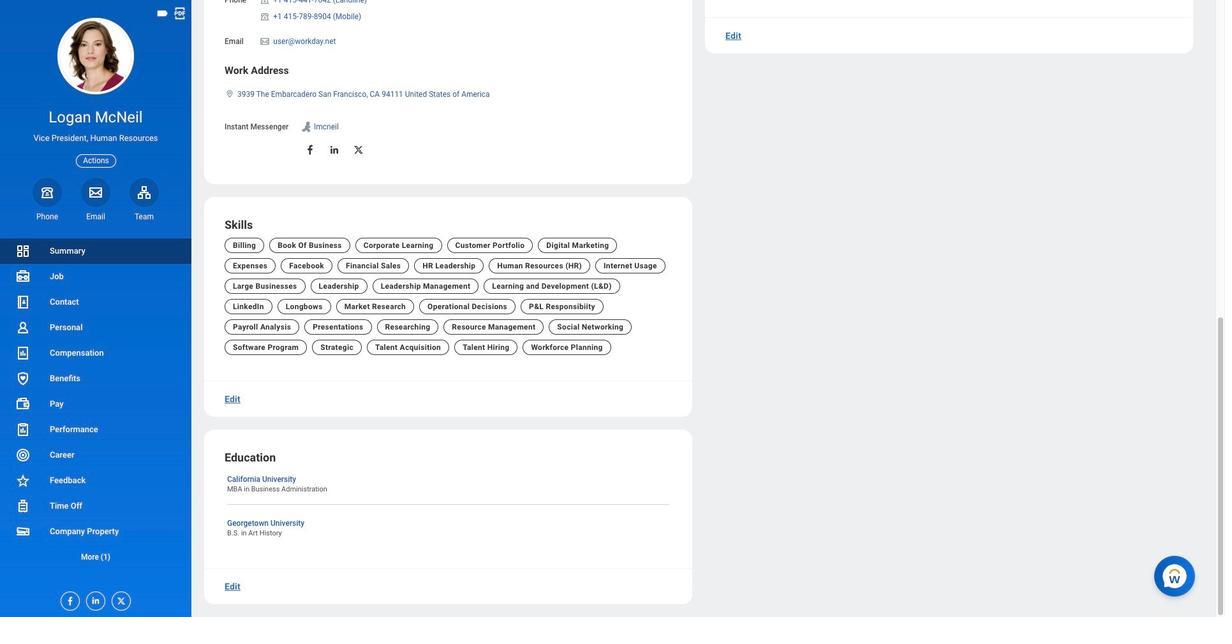 Task type: describe. For each thing, give the bounding box(es) containing it.
performance image
[[15, 423, 31, 438]]

compensation image
[[15, 346, 31, 361]]

navigation pane region
[[0, 0, 192, 618]]

view team image
[[137, 185, 152, 200]]

email logan mcneil element
[[81, 212, 110, 222]]

mail image
[[88, 185, 103, 200]]

mail image
[[259, 36, 271, 47]]

2 vertical spatial phone image
[[38, 185, 56, 200]]

team logan mcneil element
[[130, 212, 159, 222]]

summary image
[[15, 244, 31, 259]]

personal image
[[15, 320, 31, 336]]

0 vertical spatial phone image
[[259, 0, 271, 5]]

0 vertical spatial facebook image
[[305, 144, 316, 156]]

benefits image
[[15, 372, 31, 387]]

aim image
[[300, 121, 313, 134]]

job image
[[15, 269, 31, 285]]

1 horizontal spatial linkedin image
[[329, 144, 340, 156]]

1 vertical spatial facebook image
[[61, 593, 75, 607]]

x image
[[112, 593, 126, 607]]



Task type: vqa. For each thing, say whether or not it's contained in the screenshot.
"And" in TIME AND SCHEDULING HUB
no



Task type: locate. For each thing, give the bounding box(es) containing it.
linkedin image
[[329, 144, 340, 156], [87, 593, 101, 606]]

view printable version (pdf) image
[[173, 6, 187, 20]]

list
[[0, 239, 192, 571]]

time off image
[[15, 499, 31, 514]]

tag image
[[156, 6, 170, 20]]

1 vertical spatial linkedin image
[[87, 593, 101, 606]]

feedback image
[[15, 474, 31, 489]]

0 horizontal spatial linkedin image
[[87, 593, 101, 606]]

facebook image
[[305, 144, 316, 156], [61, 593, 75, 607]]

facebook image left x image
[[61, 593, 75, 607]]

0 vertical spatial linkedin image
[[329, 144, 340, 156]]

social media x image
[[353, 144, 365, 156]]

facebook image down "aim" image at left
[[305, 144, 316, 156]]

items selected list
[[259, 0, 388, 24]]

1 horizontal spatial facebook image
[[305, 144, 316, 156]]

company property image
[[15, 525, 31, 540]]

location image
[[225, 89, 235, 98]]

contact image
[[15, 295, 31, 310]]

phone logan mcneil element
[[33, 212, 62, 222]]

linkedin image left x image
[[87, 593, 101, 606]]

linkedin image left social media x icon
[[329, 144, 340, 156]]

0 horizontal spatial facebook image
[[61, 593, 75, 607]]

pay image
[[15, 397, 31, 412]]

career image
[[15, 448, 31, 463]]

1 vertical spatial phone image
[[259, 11, 271, 22]]

phone image
[[259, 0, 271, 5], [259, 11, 271, 22], [38, 185, 56, 200]]



